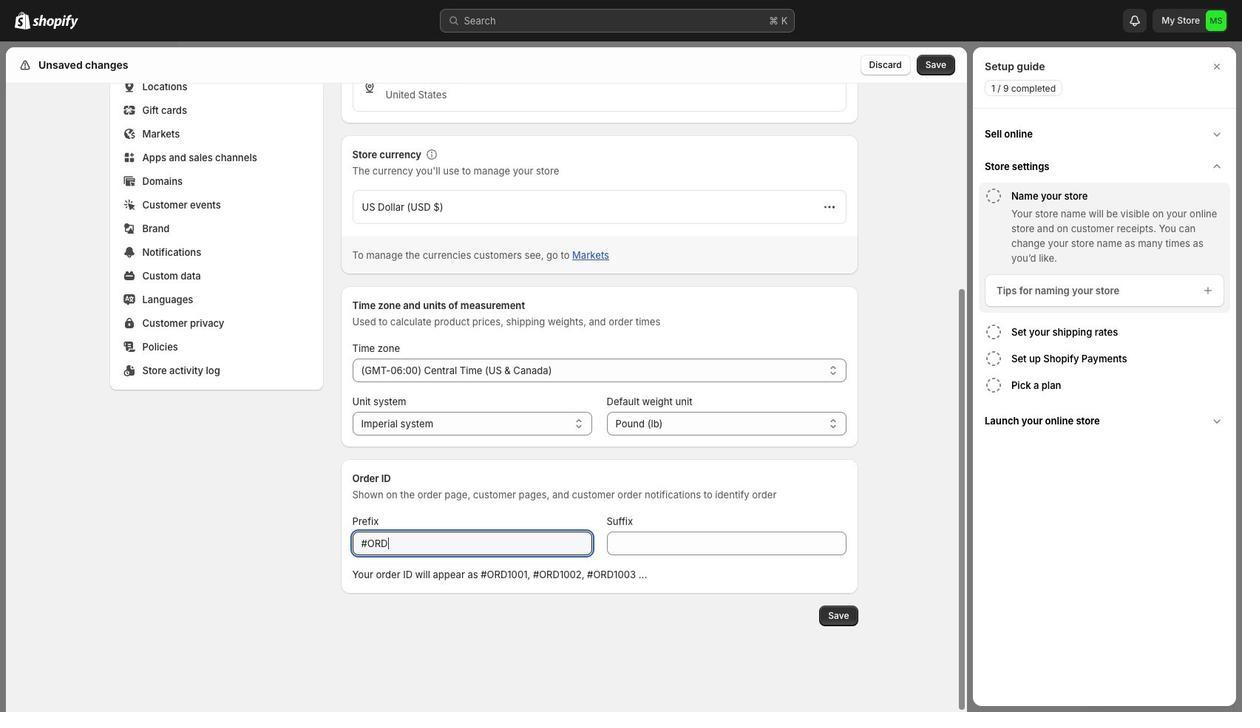 Task type: describe. For each thing, give the bounding box(es) containing it.
0 horizontal spatial shopify image
[[15, 12, 30, 30]]

mark pick a plan as done image
[[985, 376, 1003, 394]]

my store image
[[1206, 10, 1227, 31]]

none text field inside settings dialog
[[352, 532, 592, 555]]

1 horizontal spatial shopify image
[[33, 15, 78, 30]]



Task type: vqa. For each thing, say whether or not it's contained in the screenshot.
dialog
yes



Task type: locate. For each thing, give the bounding box(es) containing it.
None text field
[[352, 532, 592, 555]]

none text field inside settings dialog
[[607, 532, 847, 555]]

dialog
[[973, 47, 1237, 706]]

None text field
[[607, 532, 847, 555]]

shopify image
[[15, 12, 30, 30], [33, 15, 78, 30]]

mark name your store as done image
[[985, 187, 1003, 205]]

mark set up shopify payments as done image
[[985, 350, 1003, 368]]

mark set your shipping rates as done image
[[985, 323, 1003, 341]]

settings dialog
[[6, 0, 967, 712]]



